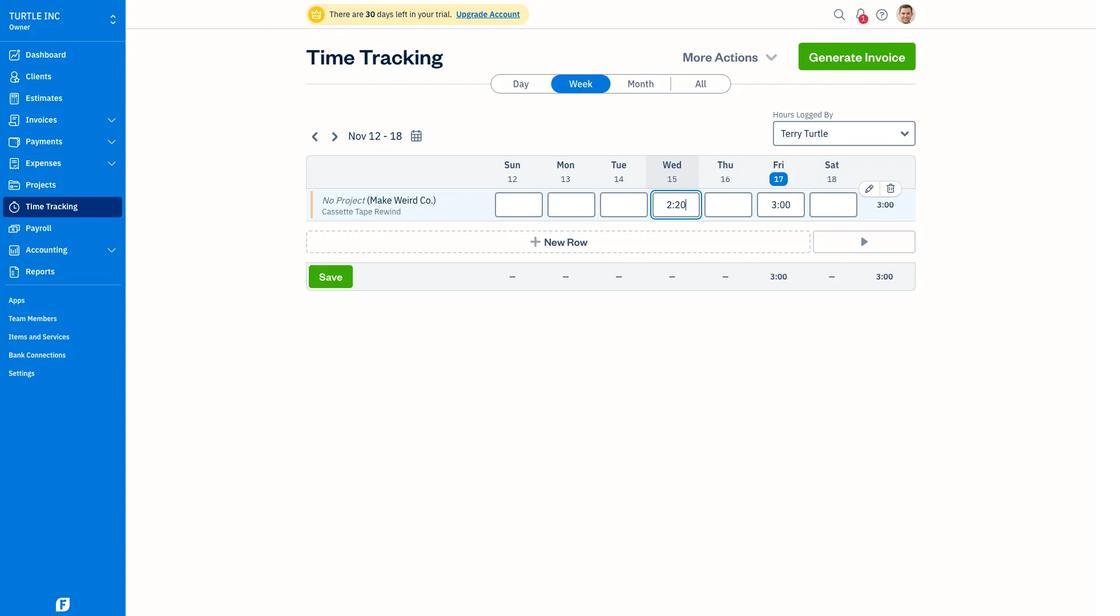 Task type: vqa. For each thing, say whether or not it's contained in the screenshot.


Task type: describe. For each thing, give the bounding box(es) containing it.
3 — from the left
[[616, 272, 622, 282]]

row
[[567, 235, 588, 248]]

1 button
[[852, 3, 870, 26]]

17
[[774, 174, 784, 184]]

time tracking inside time tracking "link"
[[26, 202, 78, 212]]

upgrade account link
[[454, 9, 520, 19]]

report image
[[7, 267, 21, 278]]

team
[[9, 315, 26, 323]]

services
[[43, 333, 70, 342]]

0 vertical spatial time
[[306, 43, 355, 70]]

turtle inc owner
[[9, 10, 60, 31]]

day link
[[492, 75, 551, 93]]

more actions button
[[673, 43, 790, 70]]

go to help image
[[873, 6, 892, 23]]

payments
[[26, 137, 63, 147]]

generate
[[809, 49, 863, 65]]

rewind
[[375, 207, 401, 217]]

sun
[[505, 159, 521, 171]]

logged
[[797, 110, 823, 120]]

estimates link
[[3, 89, 122, 109]]

terry
[[781, 128, 802, 139]]

2 duration text field from the left
[[758, 192, 805, 218]]

apps
[[9, 296, 25, 305]]

there are 30 days left in your trial. upgrade account
[[330, 9, 520, 19]]

1 — from the left
[[510, 272, 516, 282]]

mon 13
[[557, 159, 575, 184]]

mon
[[557, 159, 575, 171]]

inc
[[44, 10, 60, 22]]

in
[[410, 9, 416, 19]]

project image
[[7, 180, 21, 191]]

crown image
[[311, 8, 323, 20]]

month link
[[611, 75, 671, 93]]

search image
[[831, 6, 849, 23]]

trial.
[[436, 9, 452, 19]]

are
[[352, 9, 364, 19]]

left
[[396, 9, 408, 19]]

items and services
[[9, 333, 70, 342]]

wed
[[663, 159, 682, 171]]

(
[[367, 195, 370, 206]]

chevron large down image for accounting
[[107, 246, 117, 255]]

save button
[[309, 266, 353, 288]]

no project ( make weird co. ) cassette tape rewind
[[322, 195, 436, 217]]

project
[[336, 195, 365, 206]]

by
[[825, 110, 834, 120]]

-
[[384, 130, 388, 143]]

day
[[513, 78, 529, 90]]

hours logged by
[[773, 110, 834, 120]]

chevron large down image for invoices
[[107, 116, 117, 125]]

estimate image
[[7, 93, 21, 105]]

choose a date image
[[410, 130, 423, 143]]

your
[[418, 9, 434, 19]]

sun 12
[[505, 159, 521, 184]]

)
[[433, 195, 436, 206]]

weird
[[394, 195, 418, 206]]

previous week image
[[309, 130, 322, 143]]

cassette
[[322, 207, 353, 217]]

sat 18
[[825, 159, 839, 184]]

30
[[366, 9, 375, 19]]

owner
[[9, 23, 30, 31]]

upgrade
[[456, 9, 488, 19]]

projects link
[[3, 175, 122, 196]]

account
[[490, 9, 520, 19]]

items
[[9, 333, 27, 342]]

client image
[[7, 71, 21, 83]]

thu 16
[[718, 159, 734, 184]]

team members
[[9, 315, 57, 323]]

12 for sun
[[508, 174, 518, 184]]

reports
[[26, 267, 55, 277]]

expense image
[[7, 158, 21, 170]]

chevron large down image for payments
[[107, 138, 117, 147]]

tue 14
[[612, 159, 627, 184]]

time inside time tracking "link"
[[26, 202, 44, 212]]

new
[[544, 235, 565, 248]]

co.
[[420, 195, 433, 206]]

expenses link
[[3, 154, 122, 174]]

week
[[569, 78, 593, 90]]

18 inside sat 18
[[828, 174, 837, 184]]

hours
[[773, 110, 795, 120]]

6 — from the left
[[829, 272, 836, 282]]



Task type: locate. For each thing, give the bounding box(es) containing it.
duration text field down sat 18
[[810, 192, 858, 218]]

chevron large down image inside "expenses" link
[[107, 159, 117, 169]]

timer image
[[7, 202, 21, 213]]

1
[[862, 14, 866, 23]]

4 — from the left
[[669, 272, 676, 282]]

invoices
[[26, 115, 57, 125]]

chevron large down image
[[107, 116, 117, 125], [107, 159, 117, 169]]

dashboard
[[26, 50, 66, 60]]

Duration text field
[[548, 192, 596, 218], [600, 192, 648, 218], [653, 192, 701, 218], [705, 192, 753, 218]]

plus image
[[529, 236, 542, 248]]

3:00
[[877, 200, 894, 210], [771, 272, 788, 282], [877, 272, 894, 282]]

0 horizontal spatial 18
[[390, 130, 402, 143]]

2 duration text field from the left
[[600, 192, 648, 218]]

settings
[[9, 370, 35, 378]]

apps link
[[3, 292, 122, 309]]

16
[[721, 174, 731, 184]]

terry turtle
[[781, 128, 829, 139]]

chevron large down image for expenses
[[107, 159, 117, 169]]

clients
[[26, 71, 52, 82]]

edit image
[[865, 182, 874, 196]]

actions
[[715, 49, 759, 65]]

make
[[370, 195, 392, 206]]

sat
[[825, 159, 839, 171]]

chevron large down image inside payments link
[[107, 138, 117, 147]]

expenses
[[26, 158, 61, 169]]

bank connections link
[[3, 347, 122, 364]]

duration text field down 17
[[758, 192, 805, 218]]

time right timer 'image'
[[26, 202, 44, 212]]

settings link
[[3, 365, 122, 382]]

1 vertical spatial 12
[[508, 174, 518, 184]]

invoices link
[[3, 110, 122, 131]]

14
[[614, 174, 624, 184]]

5 — from the left
[[723, 272, 729, 282]]

18
[[390, 130, 402, 143], [828, 174, 837, 184]]

money image
[[7, 223, 21, 235]]

0 vertical spatial chevron large down image
[[107, 116, 117, 125]]

0 vertical spatial 12
[[369, 130, 381, 143]]

fri
[[774, 159, 785, 171]]

all
[[696, 78, 707, 90]]

nov 12 - 18
[[348, 130, 402, 143]]

dashboard link
[[3, 45, 122, 66]]

items and services link
[[3, 328, 122, 346]]

accounting
[[26, 245, 67, 255]]

members
[[27, 315, 57, 323]]

more
[[683, 49, 712, 65]]

2 chevron large down image from the top
[[107, 246, 117, 255]]

invoice
[[865, 49, 906, 65]]

payroll link
[[3, 219, 122, 239]]

invoice image
[[7, 115, 21, 126]]

duration text field down sun 12
[[495, 192, 543, 218]]

12
[[369, 130, 381, 143], [508, 174, 518, 184]]

turtle
[[9, 10, 42, 22]]

1 horizontal spatial time tracking
[[306, 43, 443, 70]]

3 duration text field from the left
[[810, 192, 858, 218]]

time
[[306, 43, 355, 70], [26, 202, 44, 212]]

1 vertical spatial time
[[26, 202, 44, 212]]

0 vertical spatial tracking
[[359, 43, 443, 70]]

time tracking down 30 on the top left
[[306, 43, 443, 70]]

time tracking down projects link
[[26, 202, 78, 212]]

tape
[[355, 207, 373, 217]]

18 down sat
[[828, 174, 837, 184]]

time down there
[[306, 43, 355, 70]]

1 horizontal spatial duration text field
[[758, 192, 805, 218]]

duration text field down 15
[[653, 192, 701, 218]]

there
[[330, 9, 350, 19]]

1 vertical spatial chevron large down image
[[107, 159, 117, 169]]

bank
[[9, 351, 25, 360]]

0 horizontal spatial 12
[[369, 130, 381, 143]]

2 horizontal spatial duration text field
[[810, 192, 858, 218]]

chart image
[[7, 245, 21, 256]]

team members link
[[3, 310, 122, 327]]

1 horizontal spatial time
[[306, 43, 355, 70]]

1 duration text field from the left
[[548, 192, 596, 218]]

15
[[668, 174, 677, 184]]

2 chevron large down image from the top
[[107, 159, 117, 169]]

week link
[[551, 75, 611, 93]]

time tracking link
[[3, 197, 122, 218]]

projects
[[26, 180, 56, 190]]

0 vertical spatial chevron large down image
[[107, 138, 117, 147]]

accounting link
[[3, 240, 122, 261]]

chevron large down image inside accounting 'link'
[[107, 246, 117, 255]]

chevrondown image
[[764, 49, 780, 65]]

more actions
[[683, 49, 759, 65]]

dashboard image
[[7, 50, 21, 61]]

0 vertical spatial time tracking
[[306, 43, 443, 70]]

all link
[[671, 75, 731, 93]]

chevron large down image up projects link
[[107, 159, 117, 169]]

month
[[628, 78, 654, 90]]

tracking down left
[[359, 43, 443, 70]]

nov
[[348, 130, 366, 143]]

12 inside sun 12
[[508, 174, 518, 184]]

terry turtle button
[[773, 121, 916, 146]]

chevron large down image up "expenses" link at the top of the page
[[107, 138, 117, 147]]

generate invoice
[[809, 49, 906, 65]]

wed 15
[[663, 159, 682, 184]]

chevron large down image down 'payroll' link
[[107, 246, 117, 255]]

duration text field down 16
[[705, 192, 753, 218]]

generate invoice button
[[799, 43, 916, 70]]

1 chevron large down image from the top
[[107, 138, 117, 147]]

chevron large down image
[[107, 138, 117, 147], [107, 246, 117, 255]]

12 down "sun"
[[508, 174, 518, 184]]

tracking down projects link
[[46, 202, 78, 212]]

freshbooks image
[[54, 599, 72, 612]]

payment image
[[7, 137, 21, 148]]

turtle
[[805, 128, 829, 139]]

and
[[29, 333, 41, 342]]

1 vertical spatial chevron large down image
[[107, 246, 117, 255]]

2 — from the left
[[563, 272, 569, 282]]

1 vertical spatial time tracking
[[26, 202, 78, 212]]

bank connections
[[9, 351, 66, 360]]

1 vertical spatial 18
[[828, 174, 837, 184]]

new row
[[544, 235, 588, 248]]

duration text field down 14
[[600, 192, 648, 218]]

start timer image
[[858, 236, 871, 248]]

save
[[319, 270, 343, 283]]

payroll
[[26, 223, 52, 234]]

main element
[[0, 0, 154, 617]]

fri 17
[[774, 159, 785, 184]]

1 chevron large down image from the top
[[107, 116, 117, 125]]

1 horizontal spatial 12
[[508, 174, 518, 184]]

18 right -
[[390, 130, 402, 143]]

12 for nov
[[369, 130, 381, 143]]

tracking inside time tracking "link"
[[46, 202, 78, 212]]

clients link
[[3, 67, 122, 87]]

reports link
[[3, 262, 122, 283]]

delete image
[[886, 182, 896, 196]]

1 horizontal spatial tracking
[[359, 43, 443, 70]]

new row button
[[306, 231, 811, 254]]

duration text field down 13
[[548, 192, 596, 218]]

estimates
[[26, 93, 63, 103]]

0 horizontal spatial time
[[26, 202, 44, 212]]

0 horizontal spatial time tracking
[[26, 202, 78, 212]]

days
[[377, 9, 394, 19]]

next week image
[[328, 130, 341, 143]]

3 duration text field from the left
[[653, 192, 701, 218]]

1 vertical spatial tracking
[[46, 202, 78, 212]]

tracking
[[359, 43, 443, 70], [46, 202, 78, 212]]

0 horizontal spatial duration text field
[[495, 192, 543, 218]]

0 vertical spatial 18
[[390, 130, 402, 143]]

1 duration text field from the left
[[495, 192, 543, 218]]

chevron large down image up payments link at the left top of page
[[107, 116, 117, 125]]

0 horizontal spatial tracking
[[46, 202, 78, 212]]

12 left -
[[369, 130, 381, 143]]

thu
[[718, 159, 734, 171]]

4 duration text field from the left
[[705, 192, 753, 218]]

no
[[322, 195, 334, 206]]

1 horizontal spatial 18
[[828, 174, 837, 184]]

Duration text field
[[495, 192, 543, 218], [758, 192, 805, 218], [810, 192, 858, 218]]



